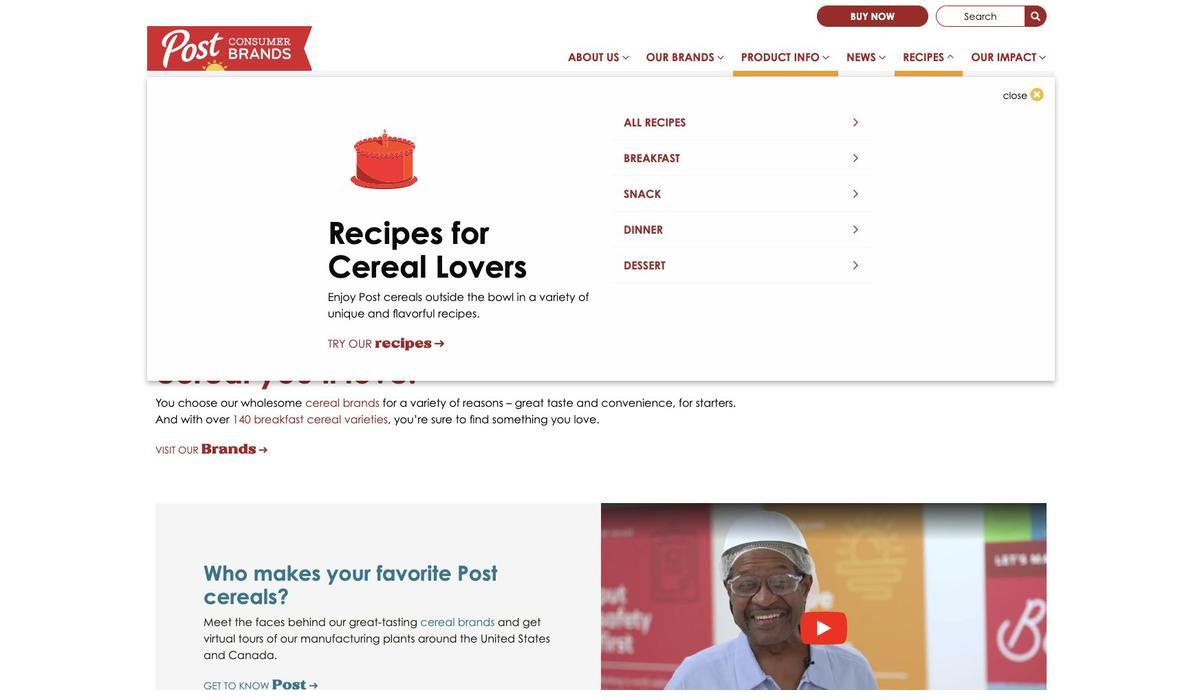 Task type: locate. For each thing, give the bounding box(es) containing it.
0 vertical spatial of
[[578, 290, 589, 304]]

variety right in
[[539, 290, 575, 304]]

news
[[847, 50, 876, 64]]

0 horizontal spatial love.
[[345, 354, 417, 390]]

1 horizontal spatial variety
[[539, 290, 575, 304]]

recipes menu for recipes
[[147, 76, 1055, 381]]

with
[[181, 413, 203, 427]]

recipes
[[903, 50, 944, 64], [645, 116, 686, 129], [328, 215, 443, 251]]

1 vertical spatial long arrow right image
[[259, 446, 267, 456]]

brands up the united at the bottom left of page
[[458, 616, 495, 630]]

0 vertical spatial love.
[[345, 354, 417, 390]]

cereal left varieties at the bottom left
[[307, 413, 341, 427]]

1 horizontal spatial a
[[529, 290, 536, 304]]

post inside recipes for cereal lovers enjoy post cereals outside the bowl in a variety of unique and flavorful recipes.
[[359, 290, 381, 304]]

you choose our wholesome cereal brands
[[155, 396, 380, 410]]

0 horizontal spatial cereals
[[384, 290, 422, 304]]

cereal up around
[[420, 616, 455, 630]]

0 vertical spatial long arrow right image
[[435, 339, 444, 350]]

favorite down in
[[483, 321, 593, 357]]

the left the united at the bottom left of page
[[460, 632, 478, 646]]

0 vertical spatial a
[[529, 290, 536, 304]]

a inside for a variety of reasons – great taste and convenience, for starters. and with over
[[400, 396, 407, 410]]

a up you're
[[400, 396, 407, 410]]

0 vertical spatial the
[[467, 290, 485, 304]]

1 vertical spatial of
[[449, 396, 460, 410]]

of inside the and get virtual tours of our manufacturing plants around the united states and canada.
[[267, 632, 277, 646]]

0 horizontal spatial of
[[267, 632, 277, 646]]

and up try our recipes
[[368, 307, 390, 321]]

recipes menu
[[147, 76, 1055, 381], [604, 140, 883, 289]]

canada.
[[228, 649, 277, 663]]

close
[[1003, 89, 1027, 101]]

1 vertical spatial post
[[359, 290, 381, 304]]

variety up 140 breakfast cereal varieties , you're sure to find something you love.
[[410, 396, 446, 410]]

long arrow right image
[[435, 339, 444, 350], [259, 446, 267, 456]]

1 vertical spatial variety
[[410, 396, 446, 410]]

0 horizontal spatial cereal brands link
[[305, 396, 380, 410]]

recipes right all
[[645, 116, 686, 129]]

1 horizontal spatial cereal brands link
[[420, 616, 495, 630]]

recipes.
[[438, 307, 480, 321]]

a right or at right
[[639, 321, 659, 357]]

1 horizontal spatial long arrow right image
[[435, 339, 444, 350]]

tasting
[[382, 616, 417, 630]]

1 horizontal spatial of
[[449, 396, 460, 410]]

1 vertical spatial the
[[235, 616, 252, 630]]

recipes menu containing breakfast
[[604, 140, 883, 289]]

reasons
[[463, 396, 503, 410]]

of down faces
[[267, 632, 277, 646]]

2 horizontal spatial of
[[578, 290, 589, 304]]

cereals?
[[204, 584, 289, 610]]

0 vertical spatial cereal brands link
[[305, 396, 380, 410]]

a right in
[[529, 290, 536, 304]]

snack link
[[612, 176, 874, 212]]

None search field
[[936, 6, 1047, 27]]

0 horizontal spatial our
[[178, 444, 199, 456]]

1 vertical spatial cereal brands link
[[420, 616, 495, 630]]

0 horizontal spatial a
[[400, 396, 407, 410]]

1 horizontal spatial breakfast
[[550, 156, 750, 210]]

cereal brands link up around
[[420, 616, 495, 630]]

visit our brands
[[155, 442, 256, 457]]

love.
[[345, 354, 417, 390], [574, 413, 600, 427]]

long arrow right image for recipes for cereal lovers
[[435, 339, 444, 350]]

convenience,
[[601, 396, 676, 410]]

0 horizontal spatial brands
[[343, 396, 380, 410]]

love. inside find an old childhood favorite or a new cereal you'll love.
[[345, 354, 417, 390]]

recipes menu containing recipes for cereal lovers
[[147, 76, 1055, 381]]

1 vertical spatial a
[[639, 321, 659, 357]]

news link
[[838, 43, 895, 76]]

impact
[[997, 50, 1036, 64]]

1 horizontal spatial for
[[452, 215, 489, 251]]

of inside for a variety of reasons – great taste and convenience, for starters. and with over
[[449, 396, 460, 410]]

dessert link
[[612, 248, 874, 283]]

1 horizontal spatial love.
[[574, 413, 600, 427]]

0 vertical spatial brands
[[672, 50, 714, 64]]

1 vertical spatial favorite
[[376, 561, 452, 586]]

1 horizontal spatial brands
[[458, 616, 495, 630]]

dinner link
[[612, 212, 874, 248]]

find
[[155, 321, 215, 357]]

favorite
[[483, 321, 593, 357], [376, 561, 452, 586]]

our for our brands
[[646, 50, 669, 64]]

0 vertical spatial recipes
[[903, 50, 944, 64]]

recipes menu inside menu item
[[604, 140, 883, 289]]

the inside the and get virtual tours of our manufacturing plants around the united states and canada.
[[460, 632, 478, 646]]

favorite inside "who makes your favorite post cereals?"
[[376, 561, 452, 586]]

2 vertical spatial recipes
[[328, 215, 443, 251]]

our down behind
[[280, 632, 298, 646]]

childhood
[[325, 321, 474, 357]]

0 horizontal spatial favorite
[[376, 561, 452, 586]]

meet
[[204, 616, 232, 630]]

recipes down explore
[[328, 215, 443, 251]]

about
[[568, 50, 603, 64]]

2 horizontal spatial for
[[679, 396, 693, 410]]

2 vertical spatial a
[[400, 396, 407, 410]]

a inside recipes for cereal lovers enjoy post cereals outside the bowl in a variety of unique and flavorful recipes.
[[529, 290, 536, 304]]

brands up varieties at the bottom left
[[343, 396, 380, 410]]

dessert
[[624, 259, 666, 272]]

the up recipes.
[[467, 290, 485, 304]]

2 vertical spatial of
[[267, 632, 277, 646]]

find
[[470, 413, 489, 427]]

cereal
[[328, 248, 427, 285]]

2 vertical spatial the
[[460, 632, 478, 646]]

times circle image
[[1030, 88, 1044, 102]]

cereal brands link up varieties at the bottom left
[[305, 396, 380, 410]]

love. right you
[[574, 413, 600, 427]]

the up tours
[[235, 616, 252, 630]]

1 vertical spatial brands
[[201, 442, 256, 457]]

1 horizontal spatial cereals
[[762, 156, 919, 210]]

0 horizontal spatial recipes
[[328, 215, 443, 251]]

info
[[794, 50, 820, 64]]

0 horizontal spatial variety
[[410, 396, 446, 410]]

1 vertical spatial recipes
[[645, 116, 686, 129]]

recipes for recipes
[[903, 50, 944, 64]]

long arrow right image down you choose our wholesome cereal brands
[[259, 446, 267, 456]]

and right the taste
[[576, 396, 598, 410]]

for inside recipes for cereal lovers enjoy post cereals outside the bowl in a variety of unique and flavorful recipes.
[[452, 215, 489, 251]]

1 horizontal spatial brands
[[672, 50, 714, 64]]

1 horizontal spatial favorite
[[483, 321, 593, 357]]

0 vertical spatial variety
[[539, 290, 575, 304]]

0 vertical spatial post
[[452, 156, 538, 210]]

our right us
[[646, 50, 669, 64]]

favorite up tasting
[[376, 561, 452, 586]]

a
[[529, 290, 536, 304], [639, 321, 659, 357], [400, 396, 407, 410]]

breakfast
[[550, 156, 750, 210], [254, 413, 304, 427]]

long arrow right image right recipes
[[435, 339, 444, 350]]

2 vertical spatial post
[[457, 561, 497, 586]]

breakfast link
[[612, 140, 874, 176]]

love. down try our recipes
[[345, 354, 417, 390]]

0 horizontal spatial breakfast
[[254, 413, 304, 427]]

the
[[467, 290, 485, 304], [235, 616, 252, 630], [460, 632, 478, 646]]

our inside try our recipes
[[349, 337, 372, 351]]

recipes right news link
[[903, 50, 944, 64]]

of up to
[[449, 396, 460, 410]]

our right try
[[349, 337, 372, 351]]

recipes for recipes for cereal lovers enjoy post cereals outside the bowl in a variety of unique and flavorful recipes.
[[328, 215, 443, 251]]

breakfast down wholesome
[[254, 413, 304, 427]]

old
[[270, 321, 317, 357]]

menu item
[[601, 105, 885, 354]]

of right in
[[578, 290, 589, 304]]

0 horizontal spatial long arrow right image
[[259, 446, 267, 456]]

and up the united at the bottom left of page
[[498, 616, 520, 630]]

all recipes link
[[612, 105, 874, 140]]

our for our impact
[[971, 50, 994, 64]]

recipes
[[375, 336, 432, 351]]

our inside 'visit our brands'
[[178, 444, 199, 456]]

long arrow right image
[[309, 683, 318, 690]]

brands
[[672, 50, 714, 64], [201, 442, 256, 457]]

you're
[[394, 413, 428, 427]]

try
[[328, 337, 345, 351]]

2 horizontal spatial recipes
[[903, 50, 944, 64]]

breakfast up dinner
[[550, 156, 750, 210]]

plants
[[383, 632, 415, 646]]

recipes inside recipes for cereal lovers enjoy post cereals outside the bowl in a variety of unique and flavorful recipes.
[[328, 215, 443, 251]]

2 horizontal spatial a
[[639, 321, 659, 357]]

brands inside recipes for cereal lovers menu
[[672, 50, 714, 64]]

our left impact
[[971, 50, 994, 64]]

an
[[224, 321, 262, 357]]

1 vertical spatial cereals
[[384, 290, 422, 304]]

cereal up 'choose'
[[155, 354, 250, 390]]

post
[[452, 156, 538, 210], [359, 290, 381, 304], [457, 561, 497, 586]]

something
[[492, 413, 548, 427]]

our right visit
[[178, 444, 199, 456]]

variety
[[539, 290, 575, 304], [410, 396, 446, 410]]

all recipes
[[624, 116, 686, 129]]

1 vertical spatial brands
[[458, 616, 495, 630]]

of
[[578, 290, 589, 304], [449, 396, 460, 410], [267, 632, 277, 646]]

a inside find an old childhood favorite or a new cereal you'll love.
[[639, 321, 659, 357]]

menu item containing all recipes
[[601, 105, 885, 354]]

our
[[349, 337, 372, 351], [221, 396, 238, 410], [329, 616, 346, 630], [280, 632, 298, 646]]

about us
[[568, 50, 619, 64]]

post consumer brands image
[[147, 26, 312, 71]]

0 vertical spatial breakfast
[[550, 156, 750, 210]]

2 horizontal spatial our
[[971, 50, 994, 64]]

buy now
[[851, 10, 895, 22]]

breakfast
[[624, 151, 680, 165]]

our brands
[[646, 50, 714, 64]]

long arrow right image for find an old childhood favorite or a new cereal you'll love.
[[259, 446, 267, 456]]

great
[[515, 396, 544, 410]]

1 horizontal spatial our
[[646, 50, 669, 64]]

our
[[646, 50, 669, 64], [971, 50, 994, 64], [178, 444, 199, 456]]

–
[[506, 396, 512, 410]]

and
[[368, 307, 390, 321], [576, 396, 598, 410], [498, 616, 520, 630], [204, 649, 225, 663]]

varieties
[[344, 413, 388, 427]]

0 vertical spatial favorite
[[483, 321, 593, 357]]

who makes your favorite post cereals?
[[204, 561, 497, 610]]



Task type: vqa. For each thing, say whether or not it's contained in the screenshot.
come
no



Task type: describe. For each thing, give the bounding box(es) containing it.
variety inside recipes for cereal lovers enjoy post cereals outside the bowl in a variety of unique and flavorful recipes.
[[539, 290, 575, 304]]

our impact link
[[963, 43, 1055, 76]]

product info
[[741, 50, 820, 64]]

cereal inside find an old childhood favorite or a new cereal you'll love.
[[155, 354, 250, 390]]

choose
[[178, 396, 218, 410]]

to
[[456, 413, 467, 427]]

0 vertical spatial cereals
[[762, 156, 919, 210]]

states
[[518, 632, 550, 646]]

of inside recipes for cereal lovers enjoy post cereals outside the bowl in a variety of unique and flavorful recipes.
[[578, 290, 589, 304]]

around
[[418, 632, 457, 646]]

1 vertical spatial breakfast
[[254, 413, 304, 427]]

menu item inside the recipes for cereal lovers menu item
[[601, 105, 885, 354]]

now
[[871, 10, 895, 22]]

for a variety of reasons – great taste and convenience, for starters. and with over
[[155, 396, 736, 427]]

our impact
[[971, 50, 1036, 64]]

1 horizontal spatial recipes
[[645, 116, 686, 129]]

cereal up 140 breakfast cereal varieties link
[[305, 396, 340, 410]]

who
[[204, 561, 248, 586]]

faces
[[255, 616, 285, 630]]

our up over
[[221, 396, 238, 410]]

favorite inside find an old childhood favorite or a new cereal you'll love.
[[483, 321, 593, 357]]

buy
[[851, 10, 868, 22]]

explore
[[283, 156, 440, 210]]

and
[[155, 413, 178, 427]]

try our recipes
[[328, 336, 432, 351]]

tours
[[238, 632, 264, 646]]

visit
[[155, 444, 175, 456]]

get
[[523, 616, 541, 630]]

140 breakfast cereal varieties link
[[233, 413, 388, 427]]

dinner
[[624, 223, 663, 237]]

the inside recipes for cereal lovers enjoy post cereals outside the bowl in a variety of unique and flavorful recipes.
[[467, 290, 485, 304]]

recipes link
[[895, 43, 963, 76]]

product
[[741, 50, 791, 64]]

recipes for cereal lovers enjoy post cereals outside the bowl in a variety of unique and flavorful recipes.
[[328, 215, 589, 321]]

bowl
[[488, 290, 514, 304]]

and inside for a variety of reasons – great taste and convenience, for starters. and with over
[[576, 396, 598, 410]]

outside
[[425, 290, 464, 304]]

makes
[[253, 561, 321, 586]]

flavorful
[[393, 307, 435, 321]]

sure
[[431, 413, 453, 427]]

over
[[206, 413, 229, 427]]

our brands link
[[638, 43, 733, 76]]

all
[[624, 116, 642, 129]]

new
[[667, 321, 729, 357]]

and down virtual
[[204, 649, 225, 663]]

recipes for cereal lovers menu item
[[147, 43, 1055, 381]]

0 vertical spatial brands
[[343, 396, 380, 410]]

bowls of cereal next to each other image
[[147, 76, 1055, 290]]

meet the faces behind our great-tasting cereal brands
[[204, 616, 495, 630]]

post inside "who makes your favorite post cereals?"
[[457, 561, 497, 586]]

1 vertical spatial love.
[[574, 413, 600, 427]]

manufacturing
[[301, 632, 380, 646]]

lovers
[[435, 248, 527, 285]]

cereals inside recipes for cereal lovers enjoy post cereals outside the bowl in a variety of unique and flavorful recipes.
[[384, 290, 422, 304]]

your
[[327, 561, 371, 586]]

taste
[[547, 396, 573, 410]]

starters.
[[696, 396, 736, 410]]

cereal brands link for favorite
[[420, 616, 495, 630]]

you
[[155, 396, 175, 410]]

united
[[481, 632, 515, 646]]

virtual
[[204, 632, 235, 646]]

or
[[601, 321, 631, 357]]

explore post breakfast cereals
[[283, 156, 919, 210]]

behind
[[288, 616, 326, 630]]

about us link
[[560, 43, 638, 76]]

140
[[233, 413, 251, 427]]

our up manufacturing
[[329, 616, 346, 630]]

enjoy
[[328, 290, 356, 304]]

find an old childhood favorite or a new cereal you'll love.
[[155, 321, 729, 390]]

snack
[[624, 187, 661, 201]]

and inside recipes for cereal lovers enjoy post cereals outside the bowl in a variety of unique and flavorful recipes.
[[368, 307, 390, 321]]

Search text field
[[936, 6, 1025, 27]]

0 horizontal spatial brands
[[201, 442, 256, 457]]

you
[[551, 413, 571, 427]]

our inside the and get virtual tours of our manufacturing plants around the united states and canada.
[[280, 632, 298, 646]]

you'll
[[259, 354, 337, 390]]

us
[[607, 50, 619, 64]]

recipes for cereal lovers menu
[[147, 43, 1055, 381]]

wholesome
[[241, 396, 302, 410]]

great-
[[349, 616, 382, 630]]

search image
[[1031, 12, 1041, 22]]

140 breakfast cereal varieties , you're sure to find something you love.
[[233, 413, 600, 427]]

,
[[388, 413, 391, 427]]

variety inside for a variety of reasons – great taste and convenience, for starters. and with over
[[410, 396, 446, 410]]

and get virtual tours of our manufacturing plants around the united states and canada.
[[204, 616, 550, 663]]

0 horizontal spatial for
[[383, 396, 397, 410]]

buy now menu item
[[817, 6, 928, 27]]

cereal brands link for childhood
[[305, 396, 380, 410]]

product info link
[[733, 43, 838, 76]]

recipes menu for all recipes
[[604, 140, 883, 289]]

buy now link
[[817, 6, 928, 27]]

in
[[517, 290, 526, 304]]

unique
[[328, 307, 365, 321]]



